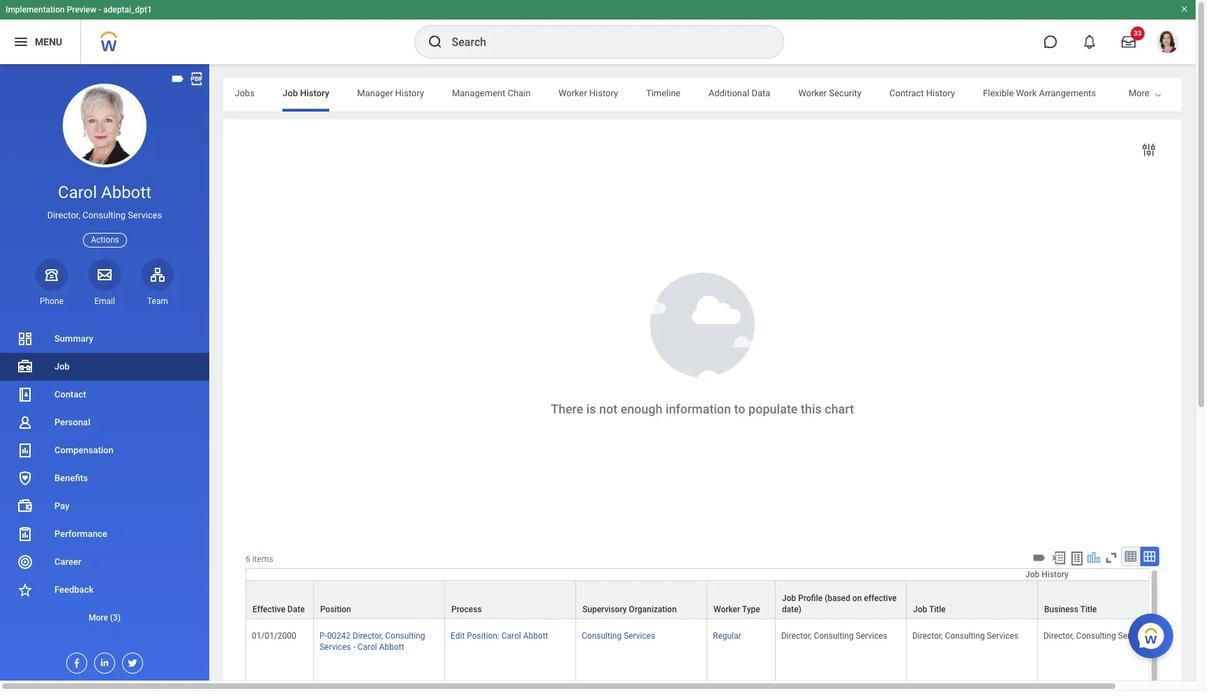 Task type: vqa. For each thing, say whether or not it's contained in the screenshot.
Manager
yes



Task type: describe. For each thing, give the bounding box(es) containing it.
type
[[743, 605, 761, 615]]

director, down business
[[1044, 632, 1075, 642]]

supervisory organization
[[583, 605, 677, 615]]

facebook image
[[67, 654, 82, 669]]

career
[[54, 557, 81, 568]]

effective
[[865, 594, 897, 604]]

job for the job history popup button
[[1026, 570, 1040, 580]]

organization
[[629, 605, 677, 615]]

consulting down business title on the right bottom of the page
[[1077, 632, 1117, 642]]

tag image
[[1032, 551, 1048, 566]]

linkedin image
[[95, 654, 110, 669]]

job title button
[[907, 582, 1038, 619]]

summary link
[[0, 325, 209, 353]]

compensation
[[54, 445, 114, 456]]

more for more
[[1129, 88, 1150, 98]]

effective
[[253, 605, 286, 615]]

carol inside "link"
[[502, 632, 521, 642]]

director, consulting services inside navigation pane region
[[47, 210, 162, 221]]

consulting services link
[[582, 629, 656, 642]]

benefits
[[54, 473, 88, 484]]

consulting down supervisory
[[582, 632, 622, 642]]

export to worksheets image
[[1069, 551, 1086, 568]]

there is not enough information to populate this chart
[[551, 402, 855, 417]]

email button
[[89, 259, 121, 307]]

preview
[[67, 5, 96, 15]]

team carol abbott element
[[142, 296, 174, 307]]

33
[[1135, 29, 1143, 37]]

services down the effective
[[856, 632, 888, 642]]

management chain
[[452, 88, 531, 98]]

edit position: carol abbott link
[[451, 629, 549, 642]]

job for job profile (based on effective date) popup button
[[783, 594, 797, 604]]

manager
[[357, 88, 393, 98]]

phone image
[[42, 266, 61, 283]]

data
[[752, 88, 771, 98]]

consulting inside navigation pane region
[[83, 210, 126, 221]]

edit position: carol abbott
[[451, 632, 549, 642]]

p-00242 director, consulting services - carol abbott
[[320, 632, 425, 653]]

abbott inside navigation pane region
[[101, 183, 151, 202]]

summary
[[54, 334, 93, 344]]

services down job title popup button
[[988, 632, 1019, 642]]

list containing summary
[[0, 325, 209, 632]]

pay link
[[0, 493, 209, 521]]

business
[[1045, 605, 1079, 615]]

items
[[252, 555, 273, 565]]

implementation preview -   adeptai_dpt1
[[6, 5, 152, 15]]

phone carol abbott element
[[36, 296, 68, 307]]

position button
[[314, 582, 445, 619]]

effective date
[[253, 605, 305, 615]]

services down business title popup button
[[1119, 632, 1150, 642]]

position
[[320, 605, 351, 615]]

director, inside p-00242 director, consulting services - carol abbott
[[353, 632, 383, 642]]

33 button
[[1114, 27, 1146, 57]]

(based
[[825, 594, 851, 604]]

worker for worker type
[[714, 605, 741, 615]]

menu button
[[0, 20, 80, 64]]

worker security
[[799, 88, 862, 98]]

expand table image
[[1143, 550, 1157, 564]]

feedback link
[[0, 577, 209, 605]]

- inside menu banner
[[99, 5, 101, 15]]

timeline
[[647, 88, 681, 98]]

consulting services
[[582, 632, 656, 642]]

email carol abbott element
[[89, 296, 121, 307]]

personal
[[54, 417, 90, 428]]

regular
[[713, 632, 742, 642]]

regular link
[[713, 629, 742, 642]]

consulting down job profile (based on effective date)
[[814, 632, 854, 642]]

- inside p-00242 director, consulting services - carol abbott
[[353, 643, 356, 653]]

title for job title
[[930, 605, 946, 615]]

job title
[[914, 605, 946, 615]]

feedback image
[[17, 582, 34, 599]]

job profile (based on effective date)
[[783, 594, 897, 615]]

row containing 01/01/2000
[[246, 620, 1207, 692]]

consulting inside p-00242 director, consulting services - carol abbott
[[385, 632, 425, 642]]

flexible
[[984, 88, 1015, 98]]

director, down the job title
[[913, 632, 944, 642]]

carol abbott
[[58, 183, 151, 202]]

history right manager
[[396, 88, 424, 98]]

fullscreen image
[[1104, 551, 1120, 566]]

consulting down job title popup button
[[946, 632, 986, 642]]

navigation pane region
[[0, 64, 209, 681]]

carol inside navigation pane region
[[58, 183, 97, 202]]

history right contract
[[927, 88, 956, 98]]

tag image
[[170, 71, 186, 87]]

contact link
[[0, 381, 209, 409]]

mail image
[[96, 266, 113, 283]]

adeptai_dpt1
[[103, 5, 152, 15]]

notifications large image
[[1083, 35, 1097, 49]]

process
[[452, 605, 482, 615]]

job link
[[0, 353, 209, 381]]

chain
[[508, 88, 531, 98]]

0 vertical spatial job history
[[283, 88, 330, 98]]

pay
[[54, 501, 69, 512]]

more (3) button
[[0, 605, 209, 632]]

job history button
[[246, 570, 1207, 581]]

manager history
[[357, 88, 424, 98]]

compensation image
[[17, 443, 34, 459]]

phone
[[40, 297, 64, 306]]

configure and view chart data image
[[1141, 142, 1158, 158]]

populate
[[749, 402, 798, 417]]

there
[[551, 402, 584, 417]]

worker for worker security
[[799, 88, 827, 98]]

services down the supervisory organization
[[624, 632, 656, 642]]

inbox large image
[[1122, 35, 1136, 49]]

process button
[[445, 582, 576, 619]]

additional data
[[709, 88, 771, 98]]

personal link
[[0, 409, 209, 437]]

business title
[[1045, 605, 1098, 615]]

flexible work arrangements
[[984, 88, 1097, 98]]

management
[[452, 88, 506, 98]]

twitter image
[[123, 654, 138, 669]]

implementation
[[6, 5, 65, 15]]

more for more (3)
[[89, 614, 108, 623]]

menu
[[35, 36, 62, 47]]

00242
[[327, 632, 351, 642]]

job for job title popup button
[[914, 605, 928, 615]]

history down the search workday search box
[[590, 88, 619, 98]]



Task type: locate. For each thing, give the bounding box(es) containing it.
abbott inside p-00242 director, consulting services - carol abbott
[[379, 643, 404, 653]]

director, down carol abbott
[[47, 210, 80, 221]]

director,
[[47, 210, 80, 221], [353, 632, 383, 642], [782, 632, 812, 642], [913, 632, 944, 642], [1044, 632, 1075, 642]]

0 vertical spatial -
[[99, 5, 101, 15]]

history down export to excel image
[[1042, 570, 1069, 580]]

performance
[[54, 529, 107, 540]]

0 horizontal spatial job history
[[283, 88, 330, 98]]

title for business title
[[1081, 605, 1098, 615]]

carol down position popup button
[[358, 643, 377, 653]]

01/01/2000
[[252, 632, 297, 642]]

services inside navigation pane region
[[128, 210, 162, 221]]

information
[[666, 402, 732, 417]]

title
[[930, 605, 946, 615], [1081, 605, 1098, 615]]

to
[[735, 402, 746, 417]]

0 horizontal spatial worker
[[559, 88, 588, 98]]

worker type
[[714, 605, 761, 615]]

p-
[[320, 632, 327, 642]]

2 horizontal spatial abbott
[[523, 632, 549, 642]]

director, inside navigation pane region
[[47, 210, 80, 221]]

1 vertical spatial job history
[[1026, 570, 1069, 580]]

more (3) button
[[0, 610, 209, 627]]

abbott inside "link"
[[523, 632, 549, 642]]

1 vertical spatial abbott
[[523, 632, 549, 642]]

actions button
[[83, 233, 127, 248]]

carol
[[58, 183, 97, 202], [502, 632, 521, 642], [358, 643, 377, 653]]

title inside job title popup button
[[930, 605, 946, 615]]

pay image
[[17, 498, 34, 515]]

additional
[[709, 88, 750, 98]]

6 items
[[246, 555, 273, 565]]

worker inside popup button
[[714, 605, 741, 615]]

1 vertical spatial more
[[89, 614, 108, 623]]

director, down "date)"
[[782, 632, 812, 642]]

business title button
[[1039, 582, 1169, 619]]

performance image
[[17, 526, 34, 543]]

menu banner
[[0, 0, 1196, 64]]

row
[[246, 570, 1207, 621], [246, 620, 1207, 692]]

history left manager
[[300, 88, 330, 98]]

worker right chain
[[559, 88, 588, 98]]

services
[[128, 210, 162, 221], [624, 632, 656, 642], [856, 632, 888, 642], [988, 632, 1019, 642], [1119, 632, 1150, 642], [320, 643, 351, 653]]

job profile (based on effective date) button
[[776, 582, 907, 619]]

supervisory organization button
[[577, 582, 707, 619]]

job history
[[283, 88, 330, 98], [1026, 570, 1069, 580]]

director, consulting services down business title popup button
[[1044, 632, 1150, 642]]

1 vertical spatial carol
[[502, 632, 521, 642]]

arrangements
[[1040, 88, 1097, 98]]

worker for worker history
[[559, 88, 588, 98]]

worker left security
[[799, 88, 827, 98]]

2 vertical spatial abbott
[[379, 643, 404, 653]]

job
[[283, 88, 298, 98], [54, 362, 70, 372], [1026, 570, 1040, 580], [783, 594, 797, 604], [914, 605, 928, 615]]

list
[[0, 325, 209, 632]]

chart
[[825, 402, 855, 417]]

tab list
[[0, 78, 1097, 112]]

0 horizontal spatial abbott
[[101, 183, 151, 202]]

effective date button
[[246, 582, 313, 619]]

0 vertical spatial carol
[[58, 183, 97, 202]]

benefits image
[[17, 470, 34, 487]]

services down carol abbott
[[128, 210, 162, 221]]

title inside business title popup button
[[1081, 605, 1098, 615]]

1 horizontal spatial title
[[1081, 605, 1098, 615]]

worker left type
[[714, 605, 741, 615]]

job history down tag icon
[[1026, 570, 1069, 580]]

1 horizontal spatial -
[[353, 643, 356, 653]]

more down the 33 "button"
[[1129, 88, 1150, 98]]

0 horizontal spatial title
[[930, 605, 946, 615]]

1 horizontal spatial worker
[[714, 605, 741, 615]]

view printable version (pdf) image
[[189, 71, 205, 87]]

job history inside popup button
[[1026, 570, 1069, 580]]

team
[[147, 297, 168, 306]]

tab list containing jobs
[[0, 78, 1097, 112]]

export to excel image
[[1052, 551, 1067, 566]]

profile
[[799, 594, 823, 604]]

position:
[[467, 632, 500, 642]]

email
[[94, 297, 115, 306]]

close environment banner image
[[1181, 5, 1190, 13]]

2 horizontal spatial carol
[[502, 632, 521, 642]]

director, consulting services down carol abbott
[[47, 210, 162, 221]]

worker type button
[[708, 582, 776, 619]]

contact image
[[17, 387, 34, 403]]

worker
[[559, 88, 588, 98], [799, 88, 827, 98], [714, 605, 741, 615]]

abbott down "process" popup button in the left bottom of the page
[[523, 632, 549, 642]]

history
[[300, 88, 330, 98], [396, 88, 424, 98], [590, 88, 619, 98], [927, 88, 956, 98], [1042, 570, 1069, 580]]

1 row from the top
[[246, 570, 1207, 621]]

compensation link
[[0, 437, 209, 465]]

1 horizontal spatial job history
[[1026, 570, 1069, 580]]

0 horizontal spatial more
[[89, 614, 108, 623]]

services inside p-00242 director, consulting services - carol abbott
[[320, 643, 351, 653]]

search image
[[427, 34, 444, 50]]

0 horizontal spatial -
[[99, 5, 101, 15]]

0 vertical spatial more
[[1129, 88, 1150, 98]]

table image
[[1125, 550, 1139, 564]]

jobs
[[235, 88, 255, 98]]

p-00242 director, consulting services - carol abbott link
[[320, 629, 425, 653]]

carol inside p-00242 director, consulting services - carol abbott
[[358, 643, 377, 653]]

job inside list
[[54, 362, 70, 372]]

view team image
[[149, 266, 166, 283]]

carol up actions
[[58, 183, 97, 202]]

expand/collapse chart image
[[1087, 551, 1102, 566]]

toolbar
[[1030, 547, 1160, 569]]

not
[[600, 402, 618, 417]]

edit
[[451, 632, 465, 642]]

1 horizontal spatial carol
[[358, 643, 377, 653]]

job inside popup button
[[914, 605, 928, 615]]

0 vertical spatial abbott
[[101, 183, 151, 202]]

2 horizontal spatial worker
[[799, 88, 827, 98]]

is
[[587, 402, 597, 417]]

date)
[[783, 605, 802, 615]]

on
[[853, 594, 863, 604]]

team link
[[142, 259, 174, 307]]

actions
[[91, 235, 119, 245]]

abbott down position popup button
[[379, 643, 404, 653]]

contract
[[890, 88, 925, 98]]

(3)
[[110, 614, 121, 623]]

consulting down carol abbott
[[83, 210, 126, 221]]

row down worker type at right
[[246, 620, 1207, 692]]

abbott up actions
[[101, 183, 151, 202]]

feedback
[[54, 585, 94, 595]]

more left (3)
[[89, 614, 108, 623]]

carol right position: in the bottom of the page
[[502, 632, 521, 642]]

abbott
[[101, 183, 151, 202], [523, 632, 549, 642], [379, 643, 404, 653]]

career image
[[17, 554, 34, 571]]

profile logan mcneil image
[[1157, 31, 1180, 56]]

consulting down position popup button
[[385, 632, 425, 642]]

6
[[246, 555, 250, 565]]

job image
[[17, 359, 34, 376]]

contact
[[54, 390, 86, 400]]

supervisory
[[583, 605, 627, 615]]

more inside dropdown button
[[89, 614, 108, 623]]

1 horizontal spatial more
[[1129, 88, 1150, 98]]

more (3)
[[89, 614, 121, 623]]

personal image
[[17, 415, 34, 431]]

job history right jobs
[[283, 88, 330, 98]]

phone button
[[36, 259, 68, 307]]

2 row from the top
[[246, 620, 1207, 692]]

justify image
[[13, 34, 29, 50]]

Search Workday  search field
[[452, 27, 755, 57]]

benefits link
[[0, 465, 209, 493]]

1 title from the left
[[930, 605, 946, 615]]

contract history
[[890, 88, 956, 98]]

work
[[1017, 88, 1038, 98]]

row containing job profile (based on effective date)
[[246, 570, 1207, 621]]

director, consulting services
[[47, 210, 162, 221], [782, 632, 888, 642], [913, 632, 1019, 642], [1044, 632, 1150, 642]]

2 vertical spatial carol
[[358, 643, 377, 653]]

summary image
[[17, 331, 34, 348]]

1 horizontal spatial abbott
[[379, 643, 404, 653]]

history inside the job history popup button
[[1042, 570, 1069, 580]]

2 title from the left
[[1081, 605, 1098, 615]]

services down the 00242
[[320, 643, 351, 653]]

row up regular 'link'
[[246, 570, 1207, 621]]

director, consulting services down job profile (based on effective date)
[[782, 632, 888, 642]]

date
[[288, 605, 305, 615]]

performance link
[[0, 521, 209, 549]]

1 vertical spatial -
[[353, 643, 356, 653]]

worker history
[[559, 88, 619, 98]]

director, right the 00242
[[353, 632, 383, 642]]

this
[[801, 402, 822, 417]]

director, consulting services down job title popup button
[[913, 632, 1019, 642]]

0 horizontal spatial carol
[[58, 183, 97, 202]]

job inside job profile (based on effective date)
[[783, 594, 797, 604]]



